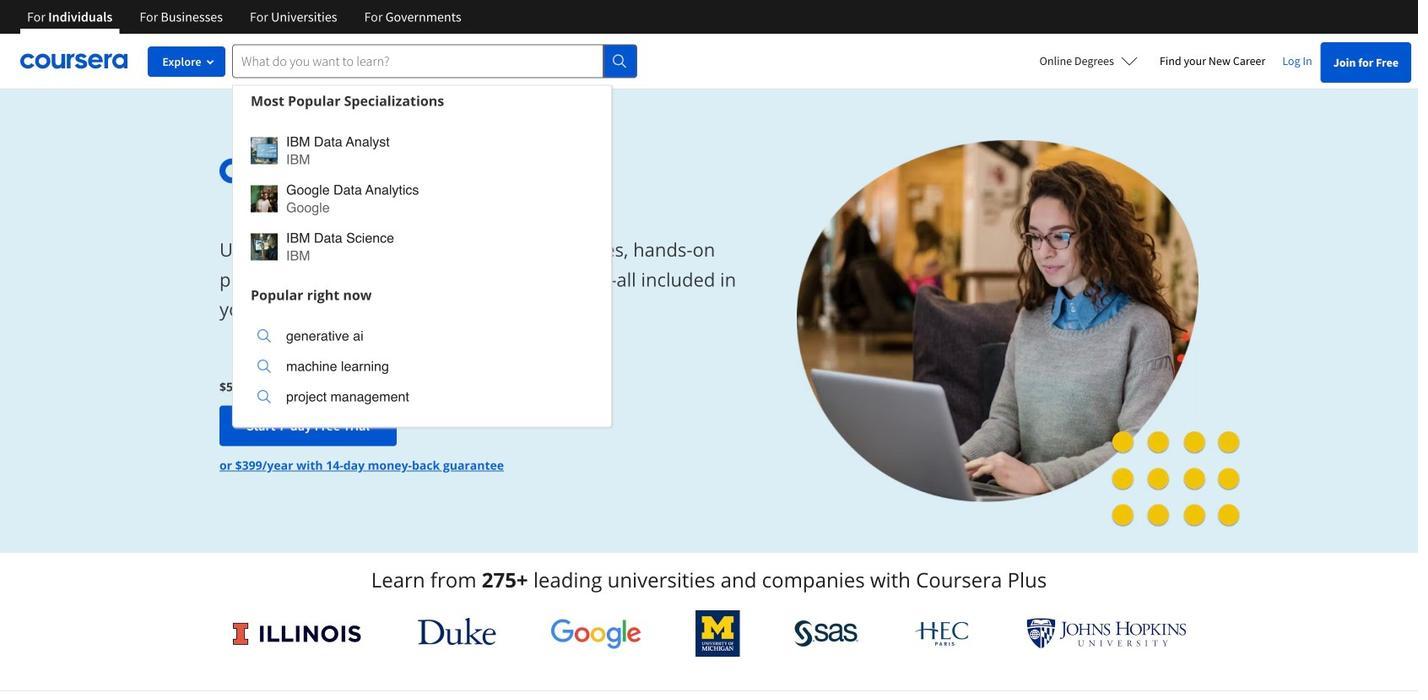 Task type: locate. For each thing, give the bounding box(es) containing it.
coursera image
[[20, 47, 127, 75]]

1 vertical spatial list box
[[233, 310, 611, 427]]

banner navigation
[[14, 0, 475, 34]]

list box
[[233, 116, 611, 280], [233, 310, 611, 427]]

None search field
[[232, 44, 637, 428]]

johns hopkins university image
[[1027, 618, 1187, 649]]

university of illinois at urbana-champaign image
[[231, 620, 363, 647]]

0 vertical spatial list box
[[233, 116, 611, 280]]

google image
[[550, 618, 642, 649]]

suggestion image image
[[251, 137, 278, 164], [251, 185, 278, 212], [251, 233, 278, 260], [258, 329, 271, 343], [258, 360, 271, 373], [258, 390, 271, 404]]

What do you want to learn? text field
[[232, 44, 604, 78]]

2 list box from the top
[[233, 310, 611, 427]]



Task type: vqa. For each thing, say whether or not it's contained in the screenshot.
Specializations,
no



Task type: describe. For each thing, give the bounding box(es) containing it.
duke university image
[[418, 618, 496, 645]]

autocomplete results list box
[[232, 85, 612, 428]]

sas image
[[794, 620, 859, 647]]

university of michigan image
[[696, 610, 740, 657]]

1 list box from the top
[[233, 116, 611, 280]]

coursera plus image
[[220, 158, 477, 184]]

hec paris image
[[913, 616, 972, 651]]



